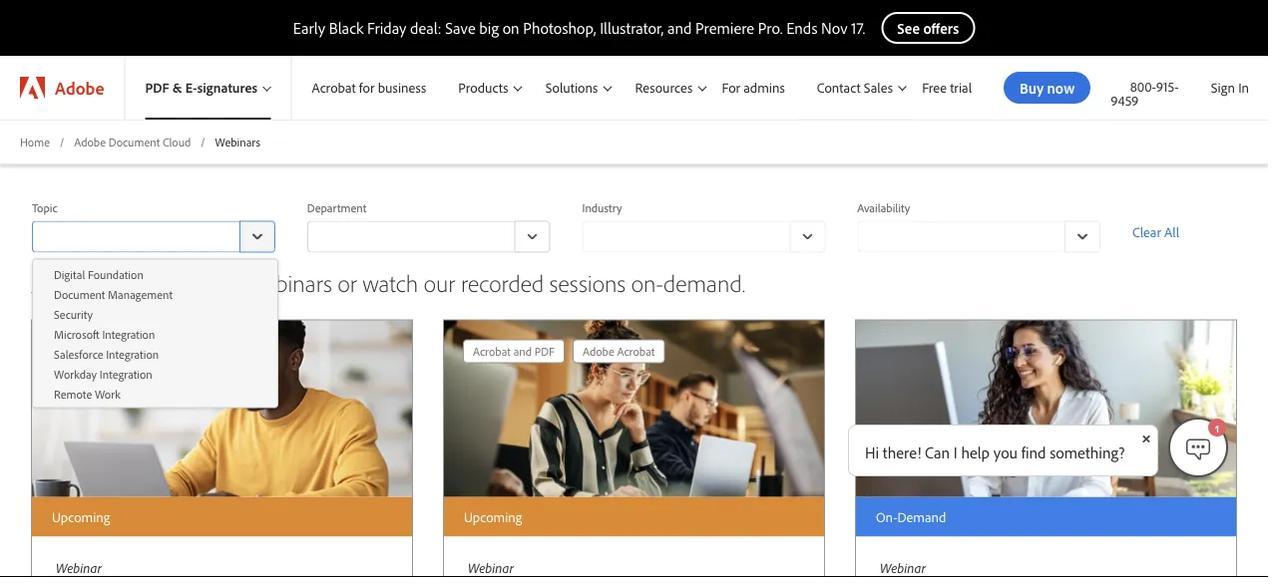 Task type: locate. For each thing, give the bounding box(es) containing it.
acrobat for grid containing acrobat and pdf
[[473, 344, 511, 359]]

acrobat and pdf cell up workday
[[61, 341, 143, 363]]

none field for department
[[307, 221, 550, 253]]

adobe right filters
[[74, 134, 106, 149]]

document inside "digital foundation document management security microsoft integration salesforce integration workday integration remote work"
[[54, 287, 105, 302]]

none field up demand.
[[582, 221, 826, 253]]

document up security
[[54, 287, 105, 302]]

list box containing digital foundation
[[33, 264, 277, 404]]

1 horizontal spatial pdf
[[145, 79, 169, 97]]

none field up the watch at the left
[[307, 221, 550, 253]]

row
[[161, 340, 253, 364]]

join our upcoming live webinars or watch our recorded sessions on-demand.
[[32, 267, 746, 298]]

9459
[[1111, 92, 1139, 109]]

pdf inside grid
[[123, 344, 143, 359]]

17.
[[852, 18, 866, 38]]

contact sales button
[[797, 56, 911, 120]]

1 vertical spatial adobe
[[74, 134, 106, 149]]

sales
[[864, 79, 893, 96]]

acrobat and pdf
[[61, 344, 143, 359], [473, 344, 555, 359]]

management
[[108, 287, 173, 302]]

1 horizontal spatial document
[[109, 134, 160, 149]]

upcoming for collaborate securely with adobe acrobat and microsoft 'image'
[[464, 509, 522, 526]]

an inside look: how we use adobe acrobat image
[[856, 321, 1237, 498]]

adobe down sessions
[[583, 344, 615, 359]]

Industry text field
[[582, 221, 790, 253]]

for admins
[[722, 79, 785, 97]]

0 horizontal spatial webinar
[[56, 560, 102, 577]]

1 horizontal spatial and
[[514, 344, 532, 359]]

pdf left adobe acrobat cell
[[535, 344, 555, 359]]

demand
[[898, 509, 947, 526]]

help
[[962, 443, 990, 463]]

Department text field
[[307, 221, 515, 253]]

webinar
[[56, 560, 102, 577], [468, 560, 514, 577], [880, 560, 926, 577]]

acrobat and pdf cell
[[61, 341, 143, 363], [473, 341, 555, 363]]

1 horizontal spatial webinar
[[468, 560, 514, 577]]

none field for topic
[[32, 221, 275, 253]]

2 our from the left
[[424, 267, 455, 298]]

free trial link
[[911, 56, 984, 120]]

upcoming
[[110, 267, 205, 298]]

black
[[329, 18, 364, 38]]

acrobat and pdf cell for simple automation with action wizard image
[[61, 341, 143, 363]]

0 vertical spatial document
[[109, 134, 160, 149]]

foundation
[[88, 267, 144, 282]]

2 vertical spatial adobe
[[583, 344, 615, 359]]

department
[[307, 200, 366, 215]]

pro.
[[758, 18, 783, 38]]

adobe inside cell
[[583, 344, 615, 359]]

acrobat
[[312, 79, 356, 97], [61, 344, 99, 359], [473, 344, 511, 359], [617, 344, 655, 359]]

0 horizontal spatial and
[[101, 344, 120, 359]]

0 horizontal spatial upcoming
[[52, 509, 110, 526]]

on-demand
[[876, 509, 947, 526]]

and inside grid
[[101, 344, 120, 359]]

premiere
[[696, 18, 755, 38]]

products
[[458, 79, 509, 97]]

early black friday deal: save big on photoshop, illustrator, and premiere pro. ends nov 17.
[[293, 18, 866, 38]]

adobe for adobe document cloud
[[74, 134, 106, 149]]

adobe up "filters" link
[[55, 76, 104, 99]]

none field for industry
[[582, 221, 826, 253]]

acrobat down microsoft
[[61, 344, 99, 359]]

nov
[[822, 18, 848, 38]]

800-
[[1130, 78, 1156, 95]]

signatures
[[197, 79, 258, 97]]

1 upcoming from the left
[[52, 509, 110, 526]]

upcoming
[[52, 509, 110, 526], [464, 509, 522, 526]]

join our upcoming live webinars or watch our recorded sessions on-demand. element
[[0, 305, 1269, 578]]

none field for availability
[[858, 221, 1101, 253]]

acrobat and pdf down microsoft
[[61, 344, 143, 359]]

acrobat down recorded
[[473, 344, 511, 359]]

for
[[722, 79, 741, 97]]

on
[[503, 18, 520, 38]]

acrobat and pdf cell down recorded
[[473, 341, 555, 363]]

915-
[[1156, 78, 1179, 95]]

integration
[[102, 327, 155, 342], [106, 347, 159, 362], [100, 367, 152, 382]]

3 none field from the left
[[582, 221, 826, 253]]

adobe
[[55, 76, 104, 99], [74, 134, 106, 149], [583, 344, 615, 359]]

1 acrobat and pdf from the left
[[61, 344, 143, 359]]

our
[[73, 267, 105, 298], [424, 267, 455, 298]]

0 horizontal spatial our
[[73, 267, 105, 298]]

0 vertical spatial integration
[[102, 327, 155, 342]]

pdf & e-signatures
[[145, 79, 258, 97]]

home link
[[20, 134, 50, 151]]

on-
[[876, 509, 898, 526]]

document left cloud
[[109, 134, 160, 149]]

digital
[[54, 267, 85, 282]]

4 none field from the left
[[858, 221, 1101, 253]]

none field department
[[307, 221, 550, 253]]

microsoft
[[54, 327, 99, 342]]

our down department field
[[424, 267, 455, 298]]

and for simple automation with action wizard image
[[101, 344, 120, 359]]

2 horizontal spatial and
[[668, 18, 692, 38]]

0 horizontal spatial document
[[54, 287, 105, 302]]

1 horizontal spatial our
[[424, 267, 455, 298]]

grid
[[459, 336, 669, 368]]

filters link
[[32, 145, 90, 168]]

1 vertical spatial document
[[54, 287, 105, 302]]

2 upcoming from the left
[[464, 509, 522, 526]]

1 none field from the left
[[32, 221, 275, 253]]

pdf right salesforce
[[123, 344, 143, 359]]

adobe for adobe acrobat
[[583, 344, 615, 359]]

2 none field from the left
[[307, 221, 550, 253]]

photoshop,
[[523, 18, 596, 38]]

none field down search webinars search field on the top right of page
[[858, 221, 1101, 253]]

acrobat for acrobat for business link
[[312, 79, 356, 97]]

None field
[[32, 221, 275, 253], [307, 221, 550, 253], [582, 221, 826, 253], [858, 221, 1101, 253]]

1 horizontal spatial acrobat and pdf
[[473, 344, 555, 359]]

upcoming for simple automation with action wizard image
[[52, 509, 110, 526]]

document
[[109, 134, 160, 149], [54, 287, 105, 302]]

solutions
[[546, 79, 598, 97]]

2 webinar from the left
[[468, 560, 514, 577]]

0 vertical spatial adobe
[[55, 76, 104, 99]]

1 our from the left
[[73, 267, 105, 298]]

demand.
[[664, 267, 746, 298]]

webinar for collaborate securely with adobe acrobat and microsoft 'image'
[[468, 560, 514, 577]]

2 acrobat and pdf cell from the left
[[473, 341, 555, 363]]

list box
[[33, 264, 277, 404]]

pdf left &
[[145, 79, 169, 97]]

0 horizontal spatial acrobat and pdf
[[61, 344, 143, 359]]

1 horizontal spatial acrobat and pdf cell
[[473, 341, 555, 363]]

0 horizontal spatial acrobat and pdf cell
[[61, 341, 143, 363]]

acrobat and pdf inside grid
[[61, 344, 143, 359]]

2 acrobat and pdf from the left
[[473, 344, 555, 359]]

security
[[54, 307, 93, 322]]

1 horizontal spatial upcoming
[[464, 509, 522, 526]]

acrobat and pdf down recorded
[[473, 344, 555, 359]]

webinar for simple automation with action wizard image
[[56, 560, 102, 577]]

acrobat for business
[[312, 79, 427, 97]]

1 webinar from the left
[[56, 560, 102, 577]]

hi
[[865, 443, 879, 463]]

acrobat and pdf grid
[[47, 336, 257, 368]]

you
[[994, 443, 1018, 463]]

and
[[668, 18, 692, 38], [101, 344, 120, 359], [514, 344, 532, 359]]

our up security
[[73, 267, 105, 298]]

filters element
[[32, 196, 1237, 269]]

clear all link
[[1133, 221, 1237, 245]]

Availability text field
[[858, 221, 1065, 253]]

clear all
[[1133, 224, 1180, 241]]

1 acrobat and pdf cell from the left
[[61, 341, 143, 363]]

adobe document cloud
[[74, 134, 191, 149]]

0 horizontal spatial pdf
[[123, 344, 143, 359]]

acrobat and pdf cell inside grid
[[61, 341, 143, 363]]

adobe link
[[0, 56, 124, 120]]

acrobat left for
[[312, 79, 356, 97]]

none field up the upcoming
[[32, 221, 275, 253]]

2 horizontal spatial pdf
[[535, 344, 555, 359]]

2 horizontal spatial webinar
[[880, 560, 926, 577]]

sign in button
[[1207, 71, 1254, 105]]

pdf
[[145, 79, 169, 97], [123, 344, 143, 359], [535, 344, 555, 359]]

adobe acrobat cell
[[583, 341, 655, 363]]

something?
[[1050, 443, 1125, 463]]



Task type: describe. For each thing, give the bounding box(es) containing it.
3 webinar from the left
[[880, 560, 926, 577]]

for
[[359, 79, 375, 97]]

sign in
[[1211, 79, 1250, 96]]

ends
[[787, 18, 818, 38]]

acrobat down on-
[[617, 344, 655, 359]]

filters
[[32, 148, 66, 165]]

all
[[1165, 224, 1180, 241]]

deal:
[[410, 18, 442, 38]]

e-
[[185, 79, 197, 97]]

admins
[[744, 79, 785, 97]]

solutions button
[[526, 56, 615, 120]]

adobe document cloud link
[[74, 134, 191, 151]]

free
[[923, 79, 947, 97]]

none field availability
[[858, 221, 1101, 253]]

digital foundation document management security microsoft integration salesforce integration workday integration remote work
[[54, 267, 173, 402]]

on-
[[631, 267, 664, 298]]

or
[[338, 267, 357, 298]]

&
[[172, 79, 182, 97]]

collaborate securely with adobe acrobat and microsoft image
[[444, 321, 824, 498]]

cloud
[[163, 134, 191, 149]]

business
[[378, 79, 427, 97]]

big
[[479, 18, 499, 38]]

i
[[954, 443, 958, 463]]

recorded
[[461, 267, 544, 298]]

pdf for simple automation with action wizard image
[[123, 344, 143, 359]]

for admins link
[[710, 56, 797, 120]]

pdf & e-signatures button
[[125, 56, 291, 120]]

grid containing acrobat and pdf
[[459, 336, 669, 368]]

1
[[1215, 424, 1220, 435]]

friday
[[367, 18, 407, 38]]

clear
[[1133, 224, 1162, 241]]

workday
[[54, 367, 97, 382]]

pdf for collaborate securely with adobe acrobat and microsoft 'image'
[[535, 344, 555, 359]]

contact
[[817, 79, 861, 96]]

early
[[293, 18, 326, 38]]

in
[[1239, 79, 1250, 96]]

there!
[[883, 443, 922, 463]]

resources button
[[615, 56, 710, 120]]

none field 'topic'
[[32, 221, 275, 253]]

can
[[925, 443, 950, 463]]

remote
[[54, 387, 92, 402]]

Topic text field
[[32, 221, 239, 253]]

hi there! can i help you find something?
[[865, 443, 1125, 463]]

products button
[[438, 56, 526, 120]]

2 vertical spatial integration
[[100, 367, 152, 382]]

watch
[[362, 267, 418, 298]]

resources
[[635, 79, 693, 97]]

work
[[95, 387, 120, 402]]

1 button
[[1169, 418, 1229, 478]]

adobe for adobe
[[55, 76, 104, 99]]

800-915- 9459 link
[[1111, 78, 1179, 109]]

acrobat and pdf for simple automation with action wizard image
[[61, 344, 143, 359]]

acrobat for acrobat and pdf grid on the bottom left
[[61, 344, 99, 359]]

webinars
[[248, 267, 332, 298]]

trial
[[950, 79, 972, 97]]

1 vertical spatial integration
[[106, 347, 159, 362]]

find
[[1022, 443, 1046, 463]]

availability
[[858, 200, 911, 215]]

Search Webinars search field
[[738, 133, 1237, 164]]

pdf inside 'dropdown button'
[[145, 79, 169, 97]]

800-915- 9459
[[1111, 78, 1179, 109]]

salesforce
[[54, 347, 103, 362]]

save
[[445, 18, 476, 38]]

sessions
[[550, 267, 626, 298]]

industry
[[582, 200, 622, 215]]

live
[[210, 267, 242, 298]]

adobe acrobat
[[583, 344, 655, 359]]

webinars
[[215, 134, 260, 149]]

row inside acrobat and pdf grid
[[161, 340, 253, 364]]

acrobat and pdf for collaborate securely with adobe acrobat and microsoft 'image'
[[473, 344, 555, 359]]

sign
[[1211, 79, 1236, 96]]

illustrator,
[[600, 18, 664, 38]]

simple automation with action wizard image
[[32, 321, 412, 498]]

none field industry
[[582, 221, 826, 253]]

join
[[32, 267, 68, 298]]

acrobat for business link
[[292, 56, 438, 120]]

contact sales
[[817, 79, 893, 96]]

and for collaborate securely with adobe acrobat and microsoft 'image'
[[514, 344, 532, 359]]

free trial
[[923, 79, 972, 97]]

topic
[[32, 200, 57, 215]]

acrobat and pdf cell for collaborate securely with adobe acrobat and microsoft 'image'
[[473, 341, 555, 363]]

home
[[20, 134, 50, 149]]



Task type: vqa. For each thing, say whether or not it's contained in the screenshot.
Products popup button
yes



